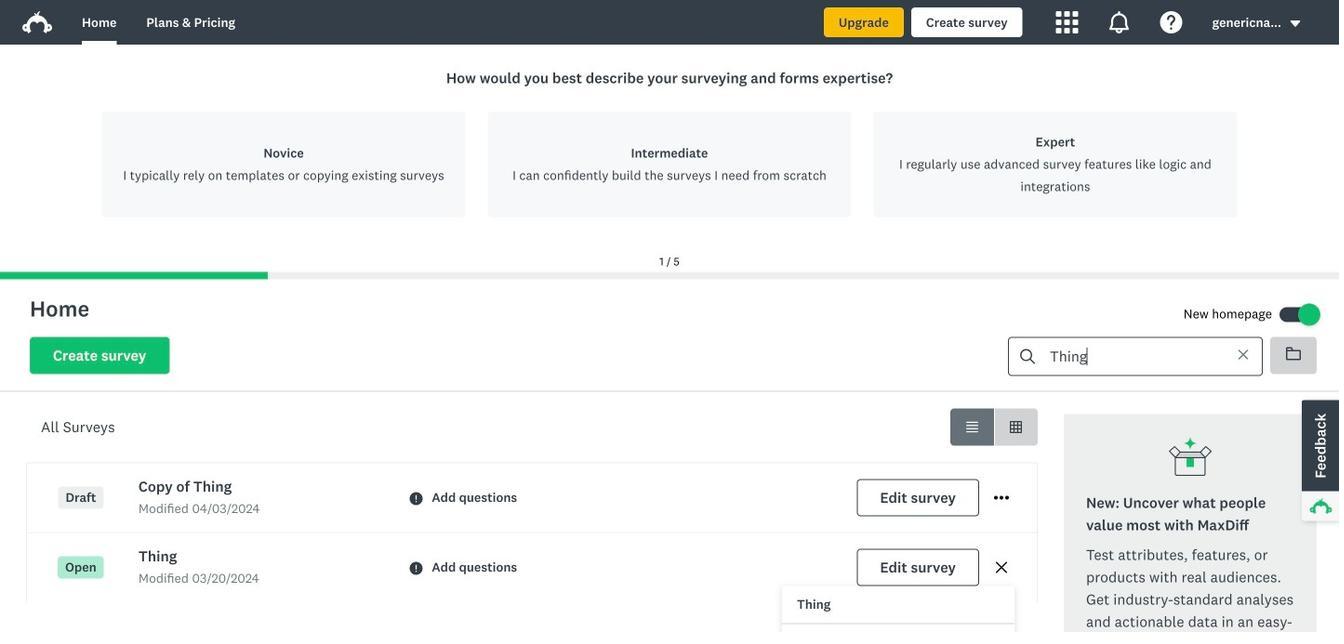 Task type: vqa. For each thing, say whether or not it's contained in the screenshot.
the Warning Icon
yes



Task type: describe. For each thing, give the bounding box(es) containing it.
2 open menu image from the top
[[994, 496, 1009, 500]]

2 warning image from the top
[[409, 562, 422, 575]]

1 open menu image from the top
[[994, 491, 1009, 506]]

2 folders image from the top
[[1286, 347, 1301, 360]]

help icon image
[[1160, 11, 1183, 33]]



Task type: locate. For each thing, give the bounding box(es) containing it.
folders image
[[1286, 346, 1301, 361], [1286, 347, 1301, 360]]

2 brand logo image from the top
[[22, 11, 52, 33]]

warning image
[[409, 492, 422, 505], [409, 562, 422, 575]]

clear search image
[[1237, 348, 1250, 361], [1238, 350, 1248, 360]]

brand logo image
[[22, 7, 52, 37], [22, 11, 52, 33]]

0 vertical spatial warning image
[[409, 492, 422, 505]]

max diff icon image
[[1168, 437, 1213, 481]]

close menu image
[[994, 561, 1009, 575], [996, 562, 1007, 574]]

group
[[950, 409, 1038, 446]]

products icon image
[[1056, 11, 1078, 33], [1056, 11, 1078, 33]]

search image
[[1020, 349, 1035, 364]]

search image
[[1020, 349, 1035, 364]]

notification center icon image
[[1108, 11, 1130, 33]]

1 warning image from the top
[[409, 492, 422, 505]]

1 brand logo image from the top
[[22, 7, 52, 37]]

Search text field
[[1035, 338, 1221, 375]]

dropdown arrow icon image
[[1289, 17, 1302, 30], [1291, 20, 1300, 27]]

open menu image
[[994, 491, 1009, 506], [994, 496, 1009, 500]]

menu
[[782, 586, 1015, 632]]

1 folders image from the top
[[1286, 346, 1301, 361]]

1 vertical spatial warning image
[[409, 562, 422, 575]]

dialog
[[0, 45, 1339, 279]]



